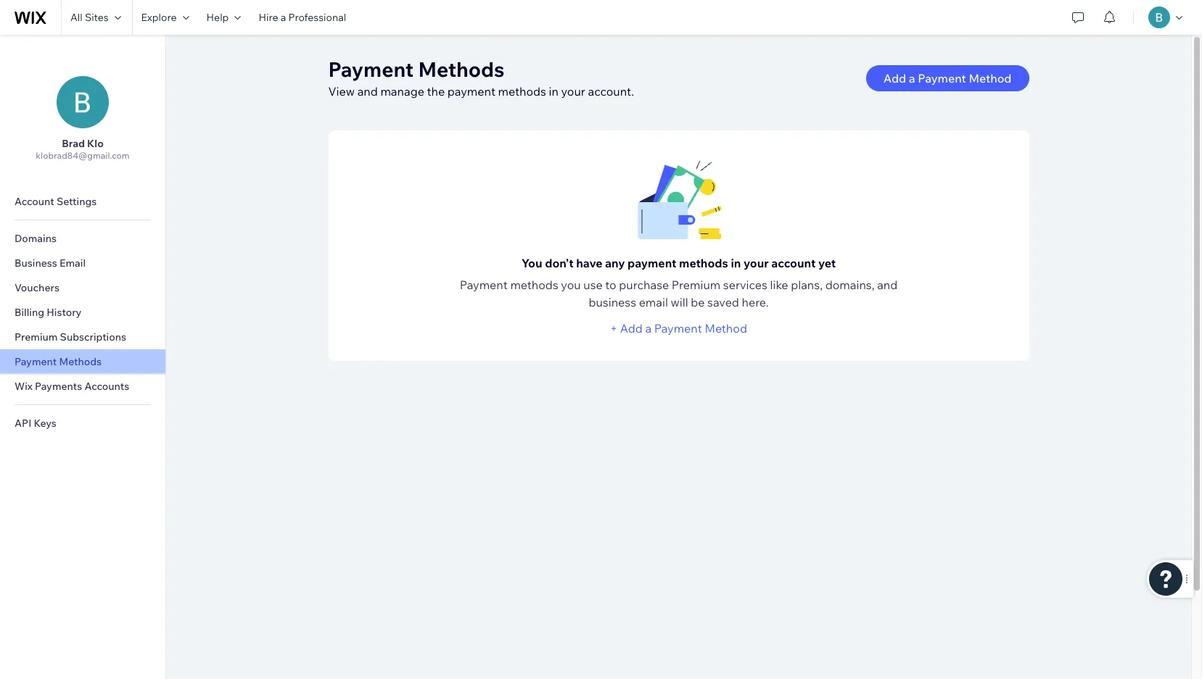Task type: describe. For each thing, give the bounding box(es) containing it.
wix
[[15, 380, 33, 393]]

method inside button
[[969, 71, 1012, 86]]

yet
[[819, 256, 836, 271]]

1 vertical spatial methods
[[679, 256, 728, 271]]

payment methods link
[[0, 350, 165, 374]]

vouchers link
[[0, 276, 165, 300]]

business email link
[[0, 251, 165, 276]]

hire a professional link
[[250, 0, 355, 35]]

1 vertical spatial your
[[744, 256, 769, 271]]

1 horizontal spatial in
[[731, 256, 741, 271]]

and inside payment methods view and manage the payment methods in your account.
[[357, 84, 378, 99]]

hire
[[259, 11, 278, 24]]

your inside payment methods view and manage the payment methods in your account.
[[561, 84, 586, 99]]

professional
[[288, 11, 346, 24]]

any
[[605, 256, 625, 271]]

email
[[639, 295, 668, 310]]

view
[[328, 84, 355, 99]]

add inside "+ add a payment method" "button"
[[620, 321, 643, 336]]

payment methods view and manage the payment methods in your account.
[[328, 57, 634, 99]]

api keys
[[15, 417, 56, 430]]

klo
[[87, 137, 104, 150]]

all sites
[[70, 11, 109, 24]]

in inside payment methods view and manage the payment methods in your account.
[[549, 84, 559, 99]]

accounts
[[84, 380, 129, 393]]

you don't have any payment methods in your account yet
[[522, 256, 836, 271]]

brad klo klobrad84@gmail.com
[[36, 137, 130, 161]]

help button
[[198, 0, 250, 35]]

settings
[[57, 195, 97, 208]]

be
[[691, 295, 705, 310]]

account settings
[[15, 195, 97, 208]]

billing history
[[15, 306, 82, 319]]

sidebar element
[[0, 35, 166, 680]]

billing history link
[[0, 300, 165, 325]]

a for professional
[[281, 11, 286, 24]]

methods inside payment methods view and manage the payment methods in your account.
[[498, 84, 546, 99]]

domains link
[[0, 226, 165, 251]]

payment for payment methods view and manage the payment methods in your account.
[[328, 57, 414, 82]]

add inside the add a payment method button
[[884, 71, 907, 86]]

method inside "button"
[[705, 321, 747, 336]]

business
[[15, 257, 57, 270]]

1 vertical spatial payment
[[628, 256, 677, 271]]

and inside payment methods you use to purchase premium services like plans, domains, and business email will be saved here.
[[877, 278, 898, 292]]

methods for payment methods
[[59, 356, 102, 369]]

don't
[[545, 256, 574, 271]]

help
[[206, 11, 229, 24]]

like
[[770, 278, 788, 292]]

premium inside payment methods you use to purchase premium services like plans, domains, and business email will be saved here.
[[672, 278, 721, 292]]

account.
[[588, 84, 634, 99]]

account
[[15, 195, 54, 208]]

email
[[59, 257, 86, 270]]

billing
[[15, 306, 44, 319]]

+ add a payment method button
[[610, 320, 747, 337]]

to
[[605, 278, 617, 292]]

keys
[[34, 417, 56, 430]]

hire a professional
[[259, 11, 346, 24]]

api
[[15, 417, 31, 430]]



Task type: vqa. For each thing, say whether or not it's contained in the screenshot.
Methods corresponding to Payment Methods View and manage the payment methods in your account.
yes



Task type: locate. For each thing, give the bounding box(es) containing it.
a inside 'hire a professional' link
[[281, 11, 286, 24]]

use
[[584, 278, 603, 292]]

payment inside payment methods you use to purchase premium services like plans, domains, and business email will be saved here.
[[460, 278, 508, 292]]

the
[[427, 84, 445, 99]]

here.
[[742, 295, 769, 310]]

1 horizontal spatial method
[[969, 71, 1012, 86]]

premium down billing
[[15, 331, 58, 344]]

methods up the
[[418, 57, 505, 82]]

in up services
[[731, 256, 741, 271]]

0 horizontal spatial and
[[357, 84, 378, 99]]

add a payment method button
[[866, 65, 1029, 91]]

in left account.
[[549, 84, 559, 99]]

will
[[671, 295, 688, 310]]

premium inside the sidebar element
[[15, 331, 58, 344]]

1 vertical spatial and
[[877, 278, 898, 292]]

0 horizontal spatial premium
[[15, 331, 58, 344]]

your
[[561, 84, 586, 99], [744, 256, 769, 271]]

+ add a payment method
[[610, 321, 747, 336]]

sites
[[85, 11, 109, 24]]

0 horizontal spatial your
[[561, 84, 586, 99]]

premium subscriptions
[[15, 331, 126, 344]]

0 vertical spatial in
[[549, 84, 559, 99]]

payment for payment methods you use to purchase premium services like plans, domains, and business email will be saved here.
[[460, 278, 508, 292]]

methods up wix payments accounts link
[[59, 356, 102, 369]]

payment right the
[[448, 84, 496, 99]]

methods inside the sidebar element
[[59, 356, 102, 369]]

1 vertical spatial add
[[620, 321, 643, 336]]

0 vertical spatial methods
[[418, 57, 505, 82]]

0 horizontal spatial add
[[620, 321, 643, 336]]

and
[[357, 84, 378, 99], [877, 278, 898, 292]]

account settings link
[[0, 189, 165, 214]]

1 vertical spatial a
[[909, 71, 916, 86]]

domains
[[15, 232, 57, 245]]

0 vertical spatial add
[[884, 71, 907, 86]]

0 vertical spatial payment
[[448, 84, 496, 99]]

explore
[[141, 11, 177, 24]]

klobrad84@gmail.com
[[36, 150, 130, 161]]

domains,
[[826, 278, 875, 292]]

1 horizontal spatial add
[[884, 71, 907, 86]]

and right domains,
[[877, 278, 898, 292]]

premium
[[672, 278, 721, 292], [15, 331, 58, 344]]

0 horizontal spatial payment
[[448, 84, 496, 99]]

premium up the be
[[672, 278, 721, 292]]

payment up purchase
[[628, 256, 677, 271]]

0 horizontal spatial methods
[[59, 356, 102, 369]]

business email
[[15, 257, 86, 270]]

methods for payment methods view and manage the payment methods in your account.
[[418, 57, 505, 82]]

1 horizontal spatial premium
[[672, 278, 721, 292]]

1 vertical spatial in
[[731, 256, 741, 271]]

+
[[610, 321, 618, 336]]

0 horizontal spatial method
[[705, 321, 747, 336]]

1 horizontal spatial methods
[[418, 57, 505, 82]]

payment inside payment methods view and manage the payment methods in your account.
[[328, 57, 414, 82]]

methods inside payment methods view and manage the payment methods in your account.
[[418, 57, 505, 82]]

1 vertical spatial premium
[[15, 331, 58, 344]]

payment
[[448, 84, 496, 99], [628, 256, 677, 271]]

1 horizontal spatial your
[[744, 256, 769, 271]]

0 horizontal spatial in
[[549, 84, 559, 99]]

wix payments accounts
[[15, 380, 129, 393]]

method
[[969, 71, 1012, 86], [705, 321, 747, 336]]

0 horizontal spatial a
[[281, 11, 286, 24]]

methods inside payment methods you use to purchase premium services like plans, domains, and business email will be saved here.
[[510, 278, 559, 292]]

a for payment
[[909, 71, 916, 86]]

your up services
[[744, 256, 769, 271]]

brad
[[62, 137, 85, 150]]

vouchers
[[15, 282, 59, 295]]

plans,
[[791, 278, 823, 292]]

1 vertical spatial method
[[705, 321, 747, 336]]

0 vertical spatial a
[[281, 11, 286, 24]]

payment inside "button"
[[654, 321, 702, 336]]

payment methods you use to purchase premium services like plans, domains, and business email will be saved here.
[[460, 278, 898, 310]]

business
[[589, 295, 636, 310]]

and right view
[[357, 84, 378, 99]]

payment inside payment methods view and manage the payment methods in your account.
[[448, 84, 496, 99]]

1 horizontal spatial and
[[877, 278, 898, 292]]

2 vertical spatial methods
[[510, 278, 559, 292]]

methods
[[498, 84, 546, 99], [679, 256, 728, 271], [510, 278, 559, 292]]

1 horizontal spatial payment
[[628, 256, 677, 271]]

a
[[281, 11, 286, 24], [909, 71, 916, 86], [645, 321, 652, 336]]

api keys link
[[0, 411, 165, 436]]

wix payments accounts link
[[0, 374, 165, 399]]

your left account.
[[561, 84, 586, 99]]

manage
[[381, 84, 424, 99]]

have
[[576, 256, 603, 271]]

subscriptions
[[60, 331, 126, 344]]

you
[[561, 278, 581, 292]]

payment inside the sidebar element
[[15, 356, 57, 369]]

0 vertical spatial premium
[[672, 278, 721, 292]]

account
[[772, 256, 816, 271]]

2 vertical spatial a
[[645, 321, 652, 336]]

add
[[884, 71, 907, 86], [620, 321, 643, 336]]

methods
[[418, 57, 505, 82], [59, 356, 102, 369]]

premium subscriptions link
[[0, 325, 165, 350]]

saved
[[708, 295, 739, 310]]

0 vertical spatial and
[[357, 84, 378, 99]]

0 vertical spatial your
[[561, 84, 586, 99]]

payment
[[328, 57, 414, 82], [918, 71, 966, 86], [460, 278, 508, 292], [654, 321, 702, 336], [15, 356, 57, 369]]

0 vertical spatial method
[[969, 71, 1012, 86]]

payments
[[35, 380, 82, 393]]

payment inside button
[[918, 71, 966, 86]]

payment methods
[[15, 356, 102, 369]]

a inside "+ add a payment method" "button"
[[645, 321, 652, 336]]

add a payment method
[[884, 71, 1012, 86]]

2 horizontal spatial a
[[909, 71, 916, 86]]

1 vertical spatial methods
[[59, 356, 102, 369]]

0 vertical spatial methods
[[498, 84, 546, 99]]

in
[[549, 84, 559, 99], [731, 256, 741, 271]]

history
[[47, 306, 82, 319]]

you
[[522, 256, 542, 271]]

all
[[70, 11, 83, 24]]

purchase
[[619, 278, 669, 292]]

a inside the add a payment method button
[[909, 71, 916, 86]]

payment for payment methods
[[15, 356, 57, 369]]

services
[[723, 278, 768, 292]]

1 horizontal spatial a
[[645, 321, 652, 336]]



